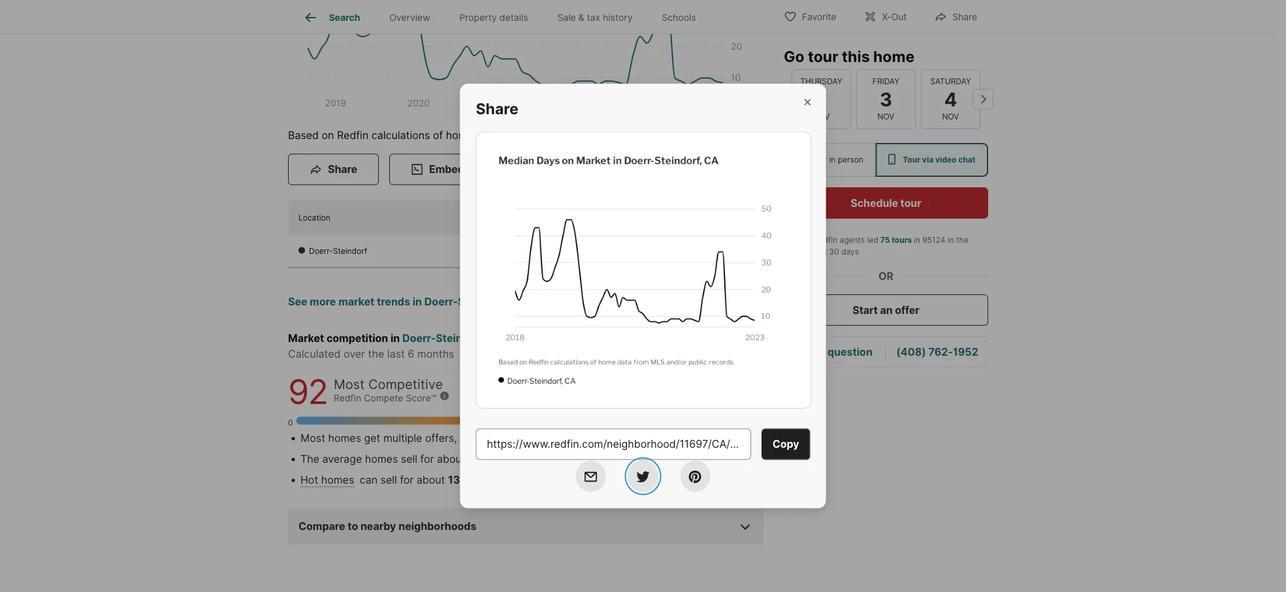 Task type: describe. For each thing, give the bounding box(es) containing it.
chat
[[958, 155, 975, 165]]

calculated
[[288, 348, 341, 360]]

0 vertical spatial sell
[[401, 453, 417, 466]]

offers,
[[425, 432, 457, 445]]

last inside market competition in doerr-steindorf calculated over the last 6 months
[[387, 348, 405, 360]]

10
[[694, 453, 706, 466]]

see more market trends in doerr-steindorf link
[[288, 294, 506, 331]]

6
[[408, 348, 414, 360]]

above
[[487, 453, 517, 466]]

1 vertical spatial homes
[[365, 453, 398, 466]]

1 vertical spatial pending
[[587, 474, 627, 487]]

most competitive
[[334, 376, 443, 392]]

tour via video chat
[[903, 155, 975, 165]]

(408) 762-1952
[[896, 346, 978, 359]]

1 vertical spatial home
[[446, 129, 474, 142]]

doerr- inside market competition in doerr-steindorf calculated over the last 6 months
[[402, 332, 436, 345]]

question
[[828, 346, 873, 359]]

go
[[784, 47, 805, 65]]

compete
[[364, 392, 403, 404]]

ask a question link
[[797, 346, 873, 359]]

homes for most homes get multiple offers, often with waived contingencies.
[[328, 432, 361, 445]]

tour for schedule
[[901, 197, 921, 209]]

with
[[489, 432, 510, 445]]

list box containing tour in person
[[784, 143, 988, 177]]

overview
[[389, 12, 430, 23]]

based on redfin calculations of home data from mls and/or public records.
[[288, 129, 660, 142]]

1 vertical spatial about
[[417, 474, 445, 487]]

growth
[[631, 207, 658, 216]]

most for most homes get multiple offers, often with waived contingencies.
[[300, 432, 325, 445]]

hot homes link
[[300, 474, 354, 487]]

search link
[[303, 10, 360, 25]]

hot
[[300, 474, 318, 487]]

in inside list box
[[829, 155, 836, 165]]

2
[[815, 88, 827, 111]]

agents
[[840, 235, 865, 245]]

this
[[842, 47, 870, 65]]

redfin compete score ™
[[334, 392, 437, 404]]

1 vertical spatial around
[[641, 474, 676, 487]]

favorite button
[[773, 3, 848, 30]]

in right tours
[[914, 235, 920, 245]]

in inside market competition in doerr-steindorf calculated over the last 6 months
[[391, 332, 400, 345]]

doerr-steindorf link
[[402, 332, 484, 345]]

copy
[[773, 438, 799, 451]]

share element
[[476, 84, 534, 118]]

an
[[880, 304, 893, 316]]

redfin agents led 75 tours in 95124
[[814, 235, 946, 245]]

in right trends
[[413, 295, 422, 308]]

tour for go
[[808, 47, 838, 65]]

tour via video chat option
[[876, 143, 988, 177]]

share inside dialog
[[476, 100, 519, 118]]

start
[[853, 304, 878, 316]]

the average homes sell for about 6% above list price and go pending in around 10 days.
[[300, 453, 736, 466]]

most for most competitive
[[334, 376, 365, 392]]

1 vertical spatial steindorf
[[458, 295, 506, 308]]

embed button
[[389, 154, 486, 185]]

30
[[829, 247, 839, 257]]

ask
[[797, 346, 817, 359]]

thursday 2 nov
[[800, 77, 842, 122]]

copy button
[[762, 429, 810, 460]]

schedule tour
[[851, 197, 921, 209]]

sale
[[557, 12, 576, 23]]

redfin for redfin compete score ™
[[334, 392, 361, 404]]

list
[[520, 453, 535, 466]]

8
[[679, 474, 686, 487]]

tab list containing search
[[288, 0, 721, 33]]

0 vertical spatial share
[[953, 11, 977, 23]]

competition
[[327, 332, 388, 345]]

in up go pending in around 8 days.
[[645, 453, 654, 466]]

overview tab
[[375, 2, 445, 33]]

1952
[[953, 346, 978, 359]]

in inside in the last 30 days
[[948, 235, 954, 245]]

tax
[[587, 12, 600, 23]]

none text field inside share dialog
[[487, 437, 740, 452]]

embed
[[429, 163, 464, 176]]

tours
[[892, 235, 912, 245]]

next image
[[973, 89, 994, 110]]

waived
[[513, 432, 548, 445]]

offer
[[895, 304, 920, 316]]

led
[[867, 235, 879, 245]]

sale & tax history
[[557, 12, 633, 23]]

saturday 4 nov
[[930, 77, 971, 122]]

price
[[537, 453, 562, 466]]

1 horizontal spatial share button
[[923, 3, 988, 30]]

months
[[417, 348, 454, 360]]

get
[[364, 432, 380, 445]]

details
[[500, 12, 528, 23]]

doerr-steindorf
[[309, 246, 367, 256]]

0 vertical spatial redfin
[[337, 129, 369, 142]]

data
[[517, 207, 535, 216]]

x-out
[[882, 11, 907, 23]]

public
[[587, 129, 617, 142]]

sale & tax history tab
[[543, 2, 647, 33]]

over
[[344, 348, 365, 360]]

92
[[288, 371, 327, 412]]

or
[[879, 270, 894, 283]]

competitive
[[368, 376, 443, 392]]

0 vertical spatial go
[[587, 453, 599, 466]]

tour for tour in person
[[810, 155, 827, 165]]

thursday
[[800, 77, 842, 86]]

market
[[288, 332, 324, 345]]

™
[[431, 392, 437, 404]]

the inside in the last 30 days
[[956, 235, 969, 245]]

0 vertical spatial pending
[[602, 453, 642, 466]]



Task type: vqa. For each thing, say whether or not it's contained in the screenshot.
646-
no



Task type: locate. For each thing, give the bounding box(es) containing it.
multiple
[[383, 432, 422, 445]]

most up 'the'
[[300, 432, 325, 445]]

the right over
[[368, 348, 384, 360]]

last left 6
[[387, 348, 405, 360]]

homes up average
[[328, 432, 361, 445]]

days. right 10
[[709, 453, 736, 466]]

last left the 30 on the top
[[814, 247, 827, 257]]

tour up thursday
[[808, 47, 838, 65]]

most homes get multiple offers, often with waived contingencies.
[[300, 432, 623, 445]]

saturday
[[930, 77, 971, 86]]

home up friday at the right of page
[[873, 47, 915, 65]]

around left 8
[[641, 474, 676, 487]]

score
[[406, 392, 431, 404]]

0 horizontal spatial for
[[400, 474, 414, 487]]

of
[[433, 129, 443, 142]]

2023
[[534, 219, 553, 228]]

2 vertical spatial redfin
[[334, 392, 361, 404]]

nov
[[813, 112, 830, 122], [878, 112, 895, 122], [942, 112, 959, 122]]

average
[[322, 453, 362, 466]]

0 vertical spatial the
[[956, 235, 969, 245]]

0 horizontal spatial last
[[387, 348, 405, 360]]

pending up go pending in around 8 days.
[[602, 453, 642, 466]]

1 horizontal spatial the
[[956, 235, 969, 245]]

search
[[329, 12, 360, 23]]

home right of
[[446, 129, 474, 142]]

0 horizontal spatial nov
[[813, 112, 830, 122]]

0 vertical spatial steindorf
[[333, 246, 367, 256]]

property details
[[459, 12, 528, 23]]

nov for 3
[[878, 112, 895, 122]]

1 vertical spatial redfin
[[814, 235, 838, 245]]

2 vertical spatial homes
[[321, 474, 354, 487]]

tour right schedule
[[901, 197, 921, 209]]

0 vertical spatial most
[[334, 376, 365, 392]]

1 nov from the left
[[813, 112, 830, 122]]

2 horizontal spatial nov
[[942, 112, 959, 122]]

1 horizontal spatial for
[[420, 453, 434, 466]]

a
[[819, 346, 825, 359]]

most down over
[[334, 376, 365, 392]]

go tour this home
[[784, 47, 915, 65]]

friday
[[873, 77, 900, 86]]

tab list
[[288, 0, 721, 33]]

0 vertical spatial last
[[814, 247, 827, 257]]

go down and
[[571, 474, 584, 487]]

most
[[334, 376, 365, 392], [300, 432, 325, 445]]

steindorf inside market competition in doerr-steindorf calculated over the last 6 months
[[436, 332, 484, 345]]

calculations
[[372, 129, 430, 142]]

0 horizontal spatial home
[[446, 129, 474, 142]]

last inside in the last 30 days
[[814, 247, 827, 257]]

tour left via
[[903, 155, 920, 165]]

share button
[[923, 3, 988, 30], [288, 154, 379, 185]]

favorite
[[802, 11, 836, 23]]

1 vertical spatial share button
[[288, 154, 379, 185]]

go right and
[[587, 453, 599, 466]]

0 vertical spatial home
[[873, 47, 915, 65]]

see more market trends in doerr-steindorf
[[288, 295, 506, 308]]

nov inside friday 3 nov
[[878, 112, 895, 122]]

market competition in doerr-steindorf calculated over the last 6 months
[[288, 332, 484, 360]]

0 vertical spatial around
[[657, 453, 691, 466]]

2 vertical spatial doerr-
[[402, 332, 436, 345]]

doerr- down the location
[[309, 246, 333, 256]]

sep
[[517, 219, 532, 228]]

0 vertical spatial homes
[[328, 432, 361, 445]]

see
[[288, 295, 307, 308]]

1 horizontal spatial sell
[[401, 453, 417, 466]]

can sell for about 13%
[[357, 474, 469, 487]]

0 vertical spatial days.
[[709, 453, 736, 466]]

0 horizontal spatial most
[[300, 432, 325, 445]]

2 horizontal spatial share
[[953, 11, 977, 23]]

1 vertical spatial share
[[476, 100, 519, 118]]

1 horizontal spatial share
[[476, 100, 519, 118]]

0 horizontal spatial sell
[[381, 474, 397, 487]]

mls
[[527, 129, 549, 142]]

0 horizontal spatial share
[[328, 163, 357, 176]]

sell
[[401, 453, 417, 466], [381, 474, 397, 487]]

6%
[[468, 453, 484, 466]]

0 horizontal spatial tour
[[810, 155, 827, 165]]

about left 13%
[[417, 474, 445, 487]]

steindorf up market
[[333, 246, 367, 256]]

1 vertical spatial tour
[[901, 197, 921, 209]]

4
[[944, 88, 957, 111]]

13%
[[448, 474, 469, 487]]

share dialog
[[460, 84, 826, 509]]

sell up the can sell for about 13%
[[401, 453, 417, 466]]

schools
[[662, 12, 696, 23]]

redfin for redfin agents led 75 tours in 95124
[[814, 235, 838, 245]]

on
[[322, 129, 334, 142]]

schedule tour button
[[784, 187, 988, 219]]

2 nov from the left
[[878, 112, 895, 122]]

the
[[956, 235, 969, 245], [368, 348, 384, 360]]

location
[[299, 213, 330, 222]]

schedule
[[851, 197, 898, 209]]

nov for 4
[[942, 112, 959, 122]]

redfin right on
[[337, 129, 369, 142]]

for down offers,
[[420, 453, 434, 466]]

1 horizontal spatial tour
[[903, 155, 920, 165]]

redfin left "compete"
[[334, 392, 361, 404]]

x-
[[882, 11, 891, 23]]

in right 95124
[[948, 235, 954, 245]]

tour in person
[[810, 155, 863, 165]]

can
[[360, 474, 378, 487]]

x-out button
[[853, 3, 918, 30]]

tour inside schedule tour button
[[901, 197, 921, 209]]

1 vertical spatial most
[[300, 432, 325, 445]]

0 horizontal spatial go
[[571, 474, 584, 487]]

trends
[[377, 295, 410, 308]]

sell right can
[[381, 474, 397, 487]]

and
[[565, 453, 584, 466]]

steindorf up doerr-steindorf link
[[458, 295, 506, 308]]

based
[[288, 129, 319, 142]]

friday 3 nov
[[873, 77, 900, 122]]

in the last 30 days
[[814, 235, 971, 257]]

around
[[657, 453, 691, 466], [641, 474, 676, 487]]

share
[[953, 11, 977, 23], [476, 100, 519, 118], [328, 163, 357, 176]]

share button down on
[[288, 154, 379, 185]]

in down see more market trends in doerr-steindorf link
[[391, 332, 400, 345]]

1 vertical spatial last
[[387, 348, 405, 360]]

market
[[338, 295, 374, 308]]

None text field
[[487, 437, 740, 452]]

0 horizontal spatial the
[[368, 348, 384, 360]]

0 vertical spatial share button
[[923, 3, 988, 30]]

often
[[460, 432, 486, 445]]

steindorf up months
[[436, 332, 484, 345]]

graph of the median days a home is on the market in doerr-steindorf image
[[476, 132, 812, 409]]

None button
[[792, 69, 851, 129], [856, 69, 916, 129], [921, 69, 980, 129], [792, 69, 851, 129], [856, 69, 916, 129], [921, 69, 980, 129]]

around up 8
[[657, 453, 691, 466]]

762-
[[929, 346, 953, 359]]

0 vertical spatial about
[[437, 453, 465, 466]]

data sep 2023
[[517, 207, 553, 228]]

days. right 8
[[688, 474, 716, 487]]

schools tab
[[647, 2, 711, 33]]

for right can
[[400, 474, 414, 487]]

from
[[502, 129, 524, 142]]

0 vertical spatial for
[[420, 453, 434, 466]]

0 horizontal spatial tour
[[808, 47, 838, 65]]

(408) 762-1952 link
[[896, 346, 978, 359]]

property details tab
[[445, 2, 543, 33]]

go pending in around 8 days.
[[568, 474, 716, 487]]

1 vertical spatial the
[[368, 348, 384, 360]]

share button right out
[[923, 3, 988, 30]]

tour for tour via video chat
[[903, 155, 920, 165]]

list box
[[784, 143, 988, 177]]

doerr-
[[309, 246, 333, 256], [424, 295, 458, 308], [402, 332, 436, 345]]

tour inside option
[[903, 155, 920, 165]]

property
[[459, 12, 497, 23]]

0 vertical spatial tour
[[808, 47, 838, 65]]

1 vertical spatial days.
[[688, 474, 716, 487]]

1 horizontal spatial tour
[[901, 197, 921, 209]]

redfin up the 30 on the top
[[814, 235, 838, 245]]

data
[[477, 129, 499, 142]]

1 horizontal spatial most
[[334, 376, 365, 392]]

1 horizontal spatial last
[[814, 247, 827, 257]]

video
[[935, 155, 957, 165]]

in
[[829, 155, 836, 165], [914, 235, 920, 245], [948, 235, 954, 245], [413, 295, 422, 308], [391, 332, 400, 345], [645, 453, 654, 466], [630, 474, 638, 487]]

nov inside "thursday 2 nov"
[[813, 112, 830, 122]]

1 vertical spatial go
[[571, 474, 584, 487]]

3
[[880, 88, 892, 111]]

and/or
[[552, 129, 584, 142]]

via
[[922, 155, 934, 165]]

homes down get
[[365, 453, 398, 466]]

nov for 2
[[813, 112, 830, 122]]

doerr- up doerr-steindorf link
[[424, 295, 458, 308]]

pending
[[602, 453, 642, 466], [587, 474, 627, 487]]

the right 95124
[[956, 235, 969, 245]]

nov down 4
[[942, 112, 959, 122]]

0 horizontal spatial share button
[[288, 154, 379, 185]]

start an offer
[[853, 304, 920, 316]]

in left 8
[[630, 474, 638, 487]]

0 vertical spatial doerr-
[[309, 246, 333, 256]]

1 horizontal spatial go
[[587, 453, 599, 466]]

nov down 2
[[813, 112, 830, 122]]

out
[[891, 11, 907, 23]]

about
[[437, 453, 465, 466], [417, 474, 445, 487]]

1 horizontal spatial nov
[[878, 112, 895, 122]]

go
[[587, 453, 599, 466], [571, 474, 584, 487]]

doerr- up 6
[[402, 332, 436, 345]]

tour
[[808, 47, 838, 65], [901, 197, 921, 209]]

1 vertical spatial doerr-
[[424, 295, 458, 308]]

the inside market competition in doerr-steindorf calculated over the last 6 months
[[368, 348, 384, 360]]

tour left person
[[810, 155, 827, 165]]

1 horizontal spatial home
[[873, 47, 915, 65]]

2 tour from the left
[[903, 155, 920, 165]]

nov down 3
[[878, 112, 895, 122]]

in left person
[[829, 155, 836, 165]]

start an offer button
[[784, 295, 988, 326]]

homes down average
[[321, 474, 354, 487]]

records.
[[620, 129, 660, 142]]

1 vertical spatial sell
[[381, 474, 397, 487]]

2 vertical spatial share
[[328, 163, 357, 176]]

pending down contingencies.
[[587, 474, 627, 487]]

3 nov from the left
[[942, 112, 959, 122]]

1 tour from the left
[[810, 155, 827, 165]]

0
[[288, 418, 293, 427]]

contingencies.
[[551, 432, 623, 445]]

about up 13%
[[437, 453, 465, 466]]

for
[[420, 453, 434, 466], [400, 474, 414, 487]]

homes for hot homes
[[321, 474, 354, 487]]

nov inside saturday 4 nov
[[942, 112, 959, 122]]

2 vertical spatial steindorf
[[436, 332, 484, 345]]

1 vertical spatial for
[[400, 474, 414, 487]]

the
[[300, 453, 319, 466]]



